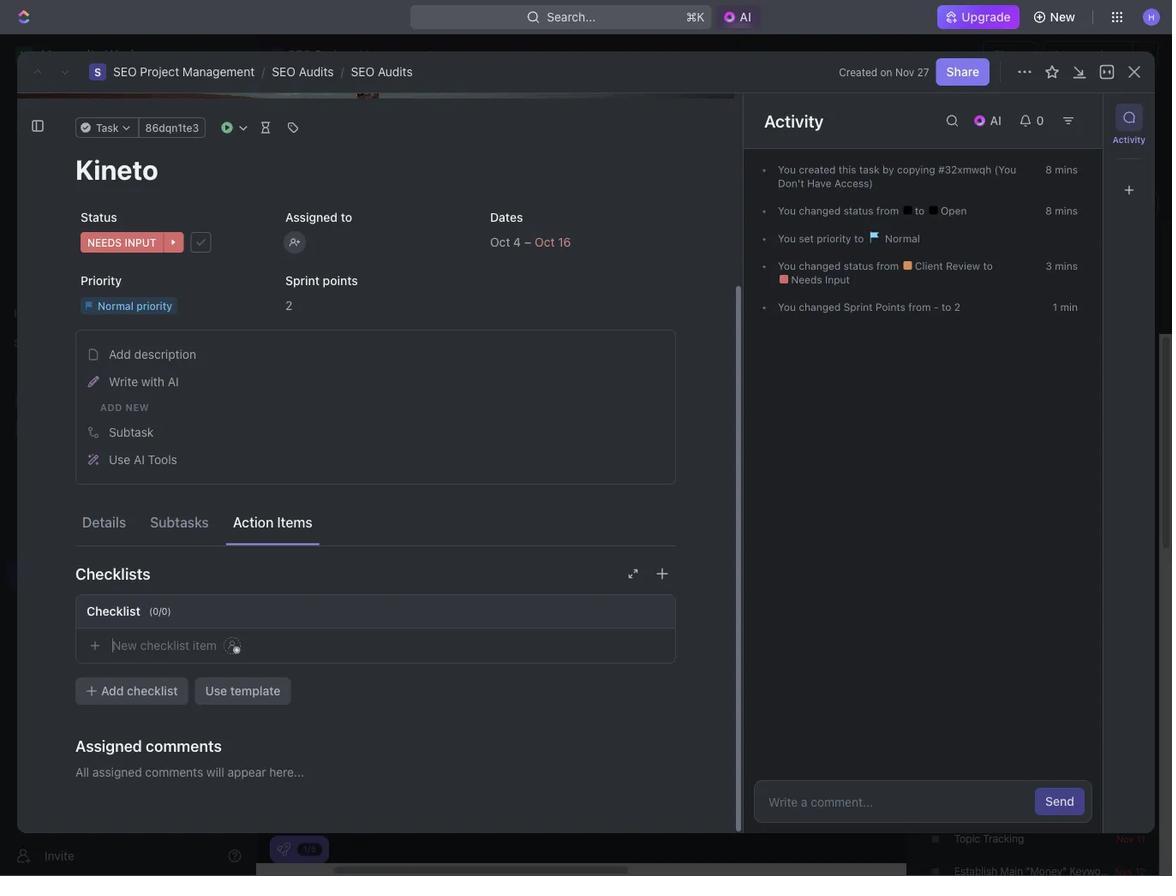 Task type: locate. For each thing, give the bounding box(es) containing it.
0 vertical spatial assigned
[[285, 210, 338, 224]]

1 horizontal spatial activity
[[1113, 135, 1146, 144]]

with
[[141, 375, 165, 389]]

keyword down find
[[955, 768, 996, 780]]

1 horizontal spatial sprint
[[844, 301, 873, 313]]

find competitors' low-competition topics
[[955, 735, 1151, 747]]

needs inside dropdown button
[[87, 236, 122, 248]]

task sidebar content section
[[740, 93, 1103, 834]]

0 horizontal spatial seo project management, , element
[[15, 566, 33, 583]]

0 vertical spatial new
[[1050, 10, 1076, 24]]

project up the home link
[[140, 65, 179, 79]]

changed status from down set priority to
[[796, 260, 902, 272]]

0 vertical spatial seo project management
[[297, 102, 581, 131]]

item
[[193, 639, 217, 653]]

seo project management, , element for top "seo project management" link
[[89, 63, 106, 81]]

seo project management link up 86dqn1te3
[[113, 65, 255, 79]]

share button
[[983, 41, 1037, 69], [936, 58, 990, 86]]

1 horizontal spatial 2
[[954, 301, 961, 313]]

seo project management up checklist
[[41, 567, 186, 581]]

3 changed from the top
[[799, 301, 841, 313]]

priority inside task sidebar content section
[[817, 233, 852, 245]]

2 vertical spatial seo project management, , element
[[15, 566, 33, 583]]

0 horizontal spatial /
[[262, 65, 265, 79]]

1 8 mins from the top
[[1046, 164, 1078, 176]]

#32xmwqh
[[939, 164, 992, 176]]

oct right '–'
[[535, 235, 555, 249]]

sidebar navigation
[[0, 34, 256, 877]]

8 for created this task by copying
[[1046, 164, 1052, 176]]

add checklist button
[[75, 678, 188, 705]]

oct left 4
[[490, 235, 510, 249]]

0 vertical spatial keyword
[[955, 768, 996, 780]]

0 vertical spatial status
[[844, 205, 874, 217]]

points
[[876, 301, 906, 313]]

activity inside task sidebar content section
[[764, 111, 824, 131]]

1 vertical spatial s
[[94, 66, 101, 78]]

assigned down today
[[285, 210, 338, 224]]

search
[[898, 159, 938, 173]]

team
[[41, 421, 71, 435]]

comments down assigned comments
[[145, 766, 203, 780]]

2 vertical spatial from
[[909, 301, 931, 313]]

status
[[81, 210, 117, 224]]

2 changed status from from the top
[[796, 260, 902, 272]]

tools
[[148, 453, 177, 467]]

input inside task sidebar content section
[[825, 274, 850, 286]]

checklist
[[140, 639, 189, 653], [127, 684, 178, 698]]

0 horizontal spatial seo project management
[[41, 567, 186, 581]]

customize
[[1027, 159, 1087, 173]]

1 vertical spatial comments
[[145, 766, 203, 780]]

comments up all assigned comments will appear here...
[[146, 737, 222, 755]]

0 vertical spatial from
[[877, 205, 899, 217]]

oct 4 – oct 16
[[490, 235, 571, 249]]

inbox
[[41, 119, 71, 133]]

new up automations
[[1050, 10, 1076, 24]]

1 horizontal spatial audits
[[378, 65, 413, 79]]

0 horizontal spatial seo audits link
[[272, 65, 334, 79]]

send
[[1046, 795, 1075, 809]]

1 vertical spatial 8
[[1046, 205, 1052, 217]]

ai
[[740, 10, 752, 24], [990, 114, 1002, 128], [168, 375, 179, 389], [134, 453, 145, 467]]

0 horizontal spatial activity
[[764, 111, 824, 131]]

use inside 'button'
[[109, 453, 130, 467]]

0 vertical spatial share
[[993, 48, 1026, 62]]

team space
[[41, 421, 109, 435]]

dates
[[490, 210, 523, 224]]

1 vertical spatial share
[[947, 65, 980, 79]]

nov 11
[[1117, 834, 1146, 845]]

86dqn1te3
[[145, 122, 199, 134]]

2 vertical spatial changed
[[799, 301, 841, 313]]

changed for open
[[799, 205, 841, 217]]

seo project management, , element
[[271, 48, 285, 62], [89, 63, 106, 81], [15, 566, 33, 583]]

1
[[1053, 301, 1058, 313]]

–
[[525, 235, 531, 249]]

1 vertical spatial new
[[112, 639, 137, 653]]

checklist inside add checklist button
[[127, 684, 178, 698]]

1 8 from the top
[[1046, 164, 1052, 176]]

from up the "normal"
[[877, 205, 899, 217]]

2 horizontal spatial seo project management, , element
[[271, 48, 285, 62]]

2 inside 2 dropdown button
[[285, 299, 293, 313]]

1 horizontal spatial new
[[1050, 10, 1076, 24]]

onboarding checklist button image
[[277, 843, 291, 857]]

projects link
[[51, 444, 201, 471]]

sprint
[[285, 274, 320, 288], [844, 301, 873, 313]]

1 vertical spatial sprint
[[844, 301, 873, 313]]

all assigned comments will appear here...
[[75, 766, 304, 780]]

by right sort in the right of the page
[[948, 311, 959, 323]]

0 vertical spatial use
[[109, 453, 130, 467]]

8 right (you
[[1046, 164, 1052, 176]]

customize button
[[1004, 154, 1092, 178]]

assigned up assigned at the bottom of the page
[[75, 737, 142, 755]]

mins down customize
[[1055, 205, 1078, 217]]

unscheduled
[[925, 274, 993, 287]]

action
[[233, 514, 274, 530]]

1 vertical spatial 8 mins
[[1046, 205, 1078, 217]]

priority right normal
[[136, 300, 172, 312]]

8
[[1046, 164, 1052, 176], [1046, 205, 1052, 217]]

normal priority button
[[75, 290, 267, 321]]

from left '-'
[[909, 301, 931, 313]]

1 oct from the left
[[490, 235, 510, 249]]

2 oct from the left
[[535, 235, 555, 249]]

1 horizontal spatial oct
[[535, 235, 555, 249]]

0 horizontal spatial task
[[96, 122, 119, 134]]

task right 0
[[1074, 110, 1100, 124]]

seo project management up the edit task name text box
[[297, 102, 581, 131]]

2
[[285, 299, 293, 313], [954, 301, 961, 313]]

0 vertical spatial input
[[125, 236, 156, 248]]

1 vertical spatial mins
[[1055, 205, 1078, 217]]

0 horizontal spatial new
[[112, 639, 137, 653]]

add up "write"
[[109, 347, 131, 362]]

0 vertical spatial seo project management, , element
[[271, 48, 285, 62]]

pencil image
[[88, 376, 99, 388]]

this
[[839, 164, 857, 176]]

1 horizontal spatial seo audits link
[[351, 65, 413, 79]]

needs input down 'status'
[[87, 236, 156, 248]]

1 vertical spatial ai button
[[966, 107, 1012, 135]]

2 keyword from the top
[[955, 801, 996, 813]]

8 mins down add task button
[[1046, 164, 1078, 176]]

share right 27
[[947, 65, 980, 79]]

0 horizontal spatial sprint
[[285, 274, 320, 288]]

1 horizontal spatial ai button
[[966, 107, 1012, 135]]

1 vertical spatial seo project management, , element
[[89, 63, 106, 81]]

add for add description
[[109, 347, 131, 362]]

1 horizontal spatial priority
[[817, 233, 852, 245]]

1 horizontal spatial by
[[948, 311, 959, 323]]

ai inside dropdown button
[[990, 114, 1002, 128]]

1 / from the left
[[262, 65, 265, 79]]

0 vertical spatial activity
[[764, 111, 824, 131]]

s
[[275, 50, 281, 60], [94, 66, 101, 78], [21, 568, 27, 580]]

0 vertical spatial changed status from
[[796, 205, 902, 217]]

4 you from the top
[[778, 260, 796, 272]]

to left the "normal"
[[854, 233, 864, 245]]

project up seo project management / seo audits / seo audits
[[315, 48, 355, 62]]

status down access)
[[844, 205, 874, 217]]

you changed sprint points from - to 2
[[778, 301, 961, 313]]

use inside 'button'
[[205, 684, 227, 698]]

0 vertical spatial 8
[[1046, 164, 1052, 176]]

mins down add task button
[[1055, 164, 1078, 176]]

2 status from the top
[[844, 260, 874, 272]]

set
[[799, 233, 814, 245]]

input down the dashboards link
[[125, 236, 156, 248]]

add task button
[[1038, 104, 1111, 131]]

2 right '-'
[[954, 301, 961, 313]]

needs input button
[[75, 227, 267, 258]]

description
[[134, 347, 196, 362]]

comments
[[146, 737, 222, 755], [145, 766, 203, 780]]

priority right the set at the top of page
[[817, 233, 852, 245]]

0 vertical spatial needs
[[87, 236, 122, 248]]

2 vertical spatial mins
[[1055, 260, 1078, 272]]

1 vertical spatial nov
[[1117, 834, 1134, 845]]

project up the edit task name text box
[[350, 102, 427, 131]]

ai left '0' dropdown button
[[990, 114, 1002, 128]]

automations button
[[1044, 42, 1133, 68]]

tree
[[7, 357, 249, 763]]

space
[[74, 421, 109, 435]]

assigned
[[285, 210, 338, 224], [75, 737, 142, 755]]

0 horizontal spatial needs input
[[87, 236, 156, 248]]

8 mins for created this task by copying
[[1046, 164, 1078, 176]]

1 min
[[1053, 301, 1078, 313]]

1 vertical spatial needs
[[791, 274, 822, 286]]

needs down 'status'
[[87, 236, 122, 248]]

0 horizontal spatial s
[[21, 568, 27, 580]]

management
[[359, 48, 433, 62], [182, 65, 255, 79], [432, 102, 576, 131], [112, 567, 186, 581]]

keyword for keyword strategy deck
[[955, 801, 996, 813]]

add right 0
[[1049, 110, 1071, 124]]

1 horizontal spatial needs
[[791, 274, 822, 286]]

add for add checklist
[[101, 684, 124, 698]]

1 horizontal spatial input
[[825, 274, 850, 286]]

1 vertical spatial seo project management
[[41, 567, 186, 581]]

2 8 mins from the top
[[1046, 205, 1078, 217]]

assigned to
[[285, 210, 352, 224]]

keyword up topic
[[955, 801, 996, 813]]

ai button right ⌘k
[[716, 5, 762, 29]]

0 vertical spatial comments
[[146, 737, 222, 755]]

0 horizontal spatial 2
[[285, 299, 293, 313]]

appear
[[228, 766, 266, 780]]

ai inside button
[[168, 375, 179, 389]]

#32xmwqh (you don't have access)
[[778, 164, 1017, 189]]

1 horizontal spatial share
[[993, 48, 1026, 62]]

min
[[1061, 301, 1078, 313]]

ai right with
[[168, 375, 179, 389]]

constructfluent link
[[200, 254, 304, 282]]

1 vertical spatial checklist
[[127, 684, 178, 698]]

checklist down (0/0)
[[140, 639, 189, 653]]

sprint inside task sidebar content section
[[844, 301, 873, 313]]

sprint left the points
[[285, 274, 320, 288]]

project up checklist
[[68, 567, 109, 581]]

competitors'
[[978, 735, 1039, 747]]

2 down the sprint points
[[285, 299, 293, 313]]

mins
[[1055, 164, 1078, 176], [1055, 205, 1078, 217], [1055, 260, 1078, 272]]

1 horizontal spatial nov
[[1117, 834, 1134, 845]]

task button
[[75, 117, 139, 138]]

changed status from down access)
[[796, 205, 902, 217]]

nov left 27
[[896, 66, 915, 78]]

0 horizontal spatial oct
[[490, 235, 510, 249]]

project
[[315, 48, 355, 62], [140, 65, 179, 79], [350, 102, 427, 131], [68, 567, 109, 581]]

s inside navigation
[[21, 568, 27, 580]]

2 audits from the left
[[378, 65, 413, 79]]

8 down customize button
[[1046, 205, 1052, 217]]

priority inside dropdown button
[[136, 300, 172, 312]]

needs down the set at the top of page
[[791, 274, 822, 286]]

0 vertical spatial nov
[[896, 66, 915, 78]]

1 vertical spatial use
[[205, 684, 227, 698]]

1 horizontal spatial task
[[1074, 110, 1100, 124]]

0 horizontal spatial audits
[[299, 65, 334, 79]]

action items
[[233, 514, 313, 530]]

normal
[[98, 300, 134, 312]]

needs input down set priority to
[[788, 274, 850, 286]]

0 vertical spatial by
[[883, 164, 894, 176]]

use for use template
[[205, 684, 227, 698]]

to down the edit task name text box
[[341, 210, 352, 224]]

user group image
[[18, 423, 30, 434]]

2 changed from the top
[[799, 260, 841, 272]]

hide
[[1133, 241, 1155, 253]]

2 vertical spatial s
[[21, 568, 27, 580]]

1 horizontal spatial needs input
[[788, 274, 850, 286]]

1 vertical spatial keyword
[[955, 801, 996, 813]]

subtask button
[[81, 419, 670, 446]]

share
[[993, 48, 1026, 62], [947, 65, 980, 79]]

ai left tools
[[134, 453, 145, 467]]

2 horizontal spatial s
[[275, 50, 281, 60]]

1 vertical spatial from
[[877, 260, 899, 272]]

assigned inside dropdown button
[[75, 737, 142, 755]]

1 horizontal spatial /
[[341, 65, 344, 79]]

ai button left 0
[[966, 107, 1012, 135]]

1 horizontal spatial assigned
[[285, 210, 338, 224]]

0 horizontal spatial input
[[125, 236, 156, 248]]

from
[[877, 205, 899, 217], [877, 260, 899, 272], [909, 301, 931, 313]]

onboarding checklist button element
[[277, 843, 291, 857]]

tree containing team space
[[7, 357, 249, 763]]

0 horizontal spatial use
[[109, 453, 130, 467]]

1 keyword from the top
[[955, 768, 996, 780]]

to right '-'
[[942, 301, 952, 313]]

1 horizontal spatial seo project management
[[297, 102, 581, 131]]

0 horizontal spatial nov
[[896, 66, 915, 78]]

access)
[[835, 177, 873, 189]]

changed status from
[[796, 205, 902, 217], [796, 260, 902, 272]]

sort by
[[925, 311, 959, 323]]

0 vertical spatial mins
[[1055, 164, 1078, 176]]

1 vertical spatial priority
[[136, 300, 172, 312]]

add for add new
[[100, 402, 123, 413]]

new down checklist (0/0)
[[112, 639, 137, 653]]

0 horizontal spatial by
[[883, 164, 894, 176]]

input down set priority to
[[825, 274, 850, 286]]

use down 'subtask'
[[109, 453, 130, 467]]

seo project management / seo audits / seo audits
[[113, 65, 413, 79]]

0 vertical spatial changed
[[799, 205, 841, 217]]

3 mins from the top
[[1055, 260, 1078, 272]]

1 horizontal spatial seo project management, , element
[[89, 63, 106, 81]]

0 horizontal spatial share
[[947, 65, 980, 79]]

1 vertical spatial changed status from
[[796, 260, 902, 272]]

2 seo audits link from the left
[[351, 65, 413, 79]]

activity inside task sidebar navigation tab list
[[1113, 135, 1146, 144]]

0 vertical spatial seo project management link
[[113, 65, 255, 79]]

0 vertical spatial s
[[275, 50, 281, 60]]

status down set priority to
[[844, 260, 874, 272]]

add for add task
[[1049, 110, 1071, 124]]

changed status from for needs input
[[796, 260, 902, 272]]

1 vertical spatial needs input
[[788, 274, 850, 286]]

0 horizontal spatial priority
[[136, 300, 172, 312]]

tasks
[[1130, 312, 1155, 324]]

0 horizontal spatial assigned
[[75, 737, 142, 755]]

2 you from the top
[[778, 205, 796, 217]]

2 8 from the top
[[1046, 205, 1052, 217]]

1 status from the top
[[844, 205, 874, 217]]

1 vertical spatial assigned
[[75, 737, 142, 755]]

by right task
[[883, 164, 894, 176]]

needs input inside task sidebar content section
[[788, 274, 850, 286]]

sprint left points
[[844, 301, 873, 313]]

use left template
[[205, 684, 227, 698]]

1 changed status from from the top
[[796, 205, 902, 217]]

share button right 27
[[936, 58, 990, 86]]

seo project management link up checklist (0/0)
[[41, 560, 245, 588]]

5 you from the top
[[778, 301, 796, 313]]

add up assigned comments
[[101, 684, 124, 698]]

write
[[109, 375, 138, 389]]

27
[[918, 66, 930, 78]]

on
[[881, 66, 893, 78]]

seo project management inside tree
[[41, 567, 186, 581]]

new inside button
[[1050, 10, 1076, 24]]

team space link
[[41, 415, 245, 442]]

checklist down new checklist item at the bottom
[[127, 684, 178, 698]]

s inside s seo project management
[[275, 50, 281, 60]]

from down the "normal"
[[877, 260, 899, 272]]

1 changed from the top
[[799, 205, 841, 217]]

nov left 11
[[1117, 834, 1134, 845]]

2 mins from the top
[[1055, 205, 1078, 217]]

8 mins for changed status from
[[1046, 205, 1078, 217]]

assigned comments
[[75, 737, 222, 755]]

1 vertical spatial status
[[844, 260, 874, 272]]

mins for needs input
[[1055, 260, 1078, 272]]

add left new at the left of page
[[100, 402, 123, 413]]

today button
[[270, 193, 313, 214]]

task inside task dropdown button
[[96, 122, 119, 134]]

new for new
[[1050, 10, 1076, 24]]

8 mins down customize
[[1046, 205, 1078, 217]]

0 horizontal spatial ai button
[[716, 5, 762, 29]]

0 button
[[1012, 107, 1055, 135]]

0 vertical spatial checklist
[[140, 639, 189, 653]]

1 vertical spatial changed
[[799, 260, 841, 272]]

status for open
[[844, 205, 874, 217]]

0 vertical spatial 8 mins
[[1046, 164, 1078, 176]]

mins right 3
[[1055, 260, 1078, 272]]

input inside dropdown button
[[125, 236, 156, 248]]

seo project management, , element for "seo project management" link to the bottom
[[15, 566, 33, 583]]

task down the home link
[[96, 122, 119, 134]]

share down upgrade on the right top of page
[[993, 48, 1026, 62]]

new
[[126, 402, 149, 413]]

1 horizontal spatial s
[[94, 66, 101, 78]]

0 vertical spatial priority
[[817, 233, 852, 245]]

use for use ai tools
[[109, 453, 130, 467]]

seo project management, , element inside tree
[[15, 566, 33, 583]]



Task type: vqa. For each thing, say whether or not it's contained in the screenshot.
Summarize within the button
no



Task type: describe. For each thing, give the bounding box(es) containing it.
upgrade
[[962, 10, 1011, 24]]

sprint points
[[285, 274, 358, 288]]

1 vertical spatial by
[[948, 311, 959, 323]]

assigned comments button
[[75, 726, 676, 767]]

find
[[955, 735, 975, 747]]

open
[[938, 205, 967, 217]]

3 you from the top
[[778, 233, 796, 245]]

new button
[[1026, 3, 1086, 31]]

copying
[[897, 164, 936, 176]]

checklist for new
[[140, 639, 189, 653]]

priority for set
[[817, 233, 852, 245]]

2 inside task sidebar content section
[[954, 301, 961, 313]]

review
[[946, 260, 981, 272]]

will
[[206, 766, 224, 780]]

invite
[[45, 849, 74, 863]]

template
[[230, 684, 281, 698]]

8 for changed status from
[[1046, 205, 1052, 217]]

topic
[[955, 833, 981, 845]]

2 button
[[280, 290, 471, 321]]

search...
[[547, 10, 596, 24]]

assigned
[[92, 766, 142, 780]]

use ai tools button
[[81, 446, 670, 474]]

11
[[1137, 834, 1146, 845]]

task
[[859, 164, 880, 176]]

changed for needs input
[[799, 260, 841, 272]]

sort
[[925, 311, 945, 323]]

items
[[277, 514, 313, 530]]

today
[[277, 198, 307, 210]]

from for open
[[877, 205, 899, 217]]

add description
[[109, 347, 196, 362]]

topics
[[1122, 735, 1151, 747]]

client review
[[912, 260, 983, 272]]

1 you from the top
[[778, 164, 796, 176]]

add checklist
[[101, 684, 178, 698]]

Edit task name text field
[[75, 153, 676, 186]]

to right review on the right top of the page
[[983, 260, 993, 272]]

seo inside tree
[[41, 567, 65, 581]]

points
[[323, 274, 358, 288]]

0 vertical spatial sprint
[[285, 274, 320, 288]]

details
[[82, 514, 126, 530]]

status for needs input
[[844, 260, 874, 272]]

management inside tree
[[112, 567, 186, 581]]

upgrade link
[[938, 5, 1020, 29]]

add description button
[[81, 341, 670, 368]]

keyword for keyword tracking
[[955, 768, 996, 780]]

2 / from the left
[[341, 65, 344, 79]]

deck
[[1042, 801, 1066, 813]]

task sidebar navigation tab list
[[1111, 104, 1148, 204]]

mins for open
[[1055, 205, 1078, 217]]

priority for normal
[[136, 300, 172, 312]]

project inside tree
[[68, 567, 109, 581]]

assigned for assigned to
[[285, 210, 338, 224]]

keyword tracking
[[955, 768, 1038, 780]]

search button
[[876, 154, 943, 178]]

home link
[[7, 83, 249, 111]]

send button
[[1035, 788, 1085, 816]]

home
[[41, 90, 74, 104]]

86dqn1te3 button
[[138, 117, 206, 138]]

have
[[807, 177, 832, 189]]

needs input inside dropdown button
[[87, 236, 156, 248]]

use template button
[[195, 678, 291, 705]]

created
[[799, 164, 836, 176]]

1 mins from the top
[[1055, 164, 1078, 176]]

checklist
[[87, 605, 140, 619]]

ai inside 'button'
[[134, 453, 145, 467]]

ai right ⌘k
[[740, 10, 752, 24]]

1 vertical spatial seo project management link
[[41, 560, 245, 588]]

1 audits from the left
[[299, 65, 334, 79]]

3 mins
[[1046, 260, 1078, 272]]

write with ai
[[109, 375, 179, 389]]

inbox link
[[7, 112, 249, 140]]

new checklist item
[[112, 639, 217, 653]]

dashboards
[[41, 177, 108, 191]]

spaces
[[14, 337, 50, 349]]

write with ai button
[[81, 368, 670, 396]]

0 vertical spatial ai button
[[716, 5, 762, 29]]

checklist for add
[[127, 684, 178, 698]]

competition
[[1062, 735, 1119, 747]]

changed status from for open
[[796, 205, 902, 217]]

favorites
[[14, 308, 59, 320]]

add new
[[100, 402, 149, 413]]

hide button
[[1128, 237, 1160, 258]]

subtasks
[[150, 514, 209, 530]]

by inside task sidebar content section
[[883, 164, 894, 176]]

to left "open" on the top of page
[[915, 205, 928, 217]]

created on nov 27
[[839, 66, 930, 78]]

h
[[1149, 12, 1155, 22]]

all
[[75, 766, 89, 780]]

details button
[[75, 507, 133, 538]]

1 seo audits link from the left
[[272, 65, 334, 79]]

share button down upgrade on the right top of page
[[983, 41, 1037, 69]]

priority
[[81, 274, 122, 288]]

favorites button
[[7, 303, 66, 324]]

(0/0)
[[149, 606, 171, 617]]

tree inside sidebar navigation
[[7, 357, 249, 763]]

action items button
[[226, 507, 319, 538]]

⌘k
[[686, 10, 705, 24]]

share for share button below upgrade on the right top of page
[[993, 48, 1026, 62]]

share for share button right of 27
[[947, 65, 980, 79]]

normal
[[882, 233, 920, 245]]

task inside add task button
[[1074, 110, 1100, 124]]

low-
[[1041, 735, 1062, 747]]

comments inside dropdown button
[[146, 737, 222, 755]]

topic tracking
[[955, 833, 1024, 845]]

checklists button
[[75, 554, 676, 595]]

created
[[839, 66, 878, 78]]

needs inside task sidebar content section
[[791, 274, 822, 286]]

new for new checklist item
[[112, 639, 137, 653]]

from for needs input
[[877, 260, 899, 272]]

set priority to
[[796, 233, 867, 245]]

overdue
[[1006, 274, 1050, 287]]

assigned for assigned comments
[[75, 737, 142, 755]]

use ai tools
[[109, 453, 177, 467]]

tracking
[[983, 833, 1024, 845]]

h button
[[1138, 3, 1166, 31]]

add task
[[1049, 110, 1100, 124]]



